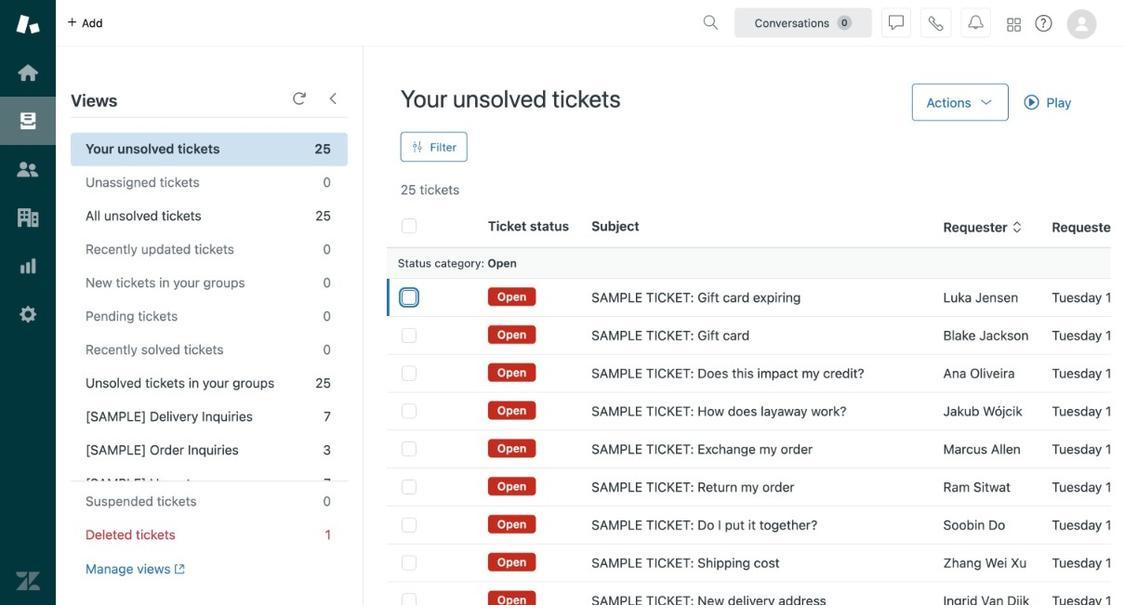 Task type: describe. For each thing, give the bounding box(es) containing it.
6 row from the top
[[387, 468, 1124, 506]]

9 row from the top
[[387, 582, 1124, 605]]

notifications image
[[969, 15, 983, 30]]

get started image
[[16, 60, 40, 85]]

zendesk products image
[[1008, 18, 1021, 31]]

4 row from the top
[[387, 392, 1124, 430]]

get help image
[[1036, 15, 1052, 32]]

refresh views pane image
[[292, 91, 307, 106]]

customers image
[[16, 157, 40, 181]]

8 row from the top
[[387, 544, 1124, 582]]

button displays agent's chat status as invisible. image
[[889, 15, 904, 30]]

zendesk image
[[16, 569, 40, 593]]



Task type: vqa. For each thing, say whether or not it's contained in the screenshot.
Clear search image
no



Task type: locate. For each thing, give the bounding box(es) containing it.
opens in a new tab image
[[171, 564, 185, 575]]

1 row from the top
[[387, 278, 1124, 316]]

main element
[[0, 0, 56, 605]]

reporting image
[[16, 254, 40, 278]]

5 row from the top
[[387, 430, 1124, 468]]

7 row from the top
[[387, 506, 1124, 544]]

3 row from the top
[[387, 354, 1124, 392]]

organizations image
[[16, 206, 40, 230]]

views image
[[16, 109, 40, 133]]

row
[[387, 278, 1124, 316], [387, 316, 1124, 354], [387, 354, 1124, 392], [387, 392, 1124, 430], [387, 430, 1124, 468], [387, 468, 1124, 506], [387, 506, 1124, 544], [387, 544, 1124, 582], [387, 582, 1124, 605]]

hide panel views image
[[325, 91, 340, 106]]

2 row from the top
[[387, 316, 1124, 354]]

zendesk support image
[[16, 12, 40, 36]]

admin image
[[16, 302, 40, 326]]



